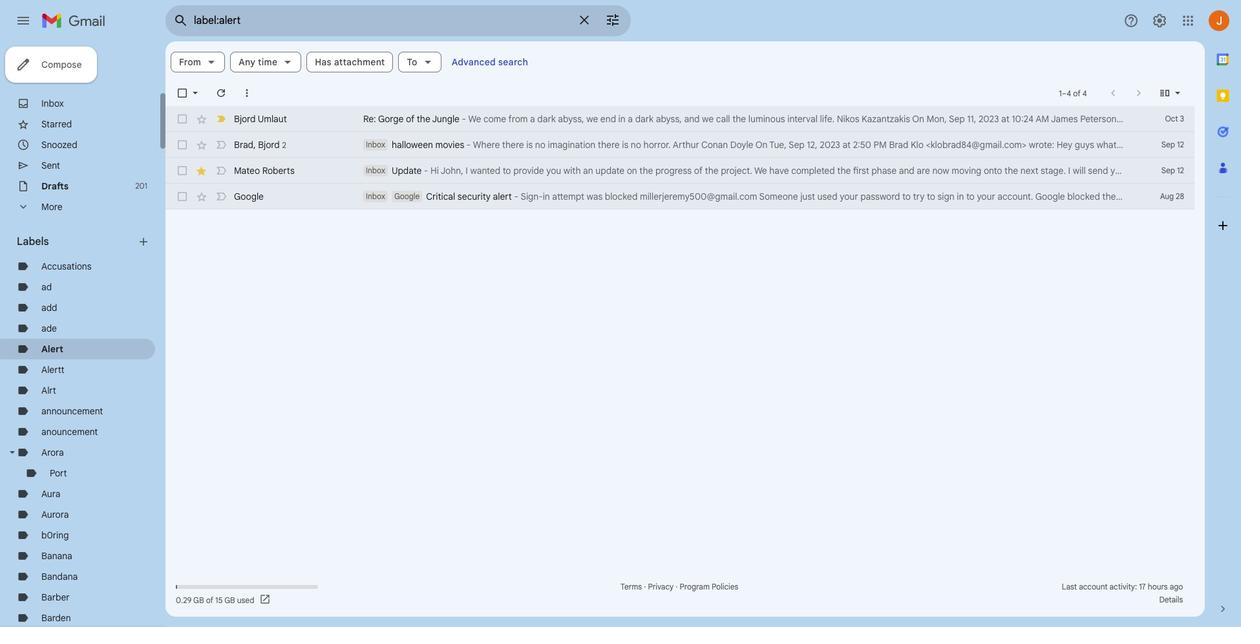 Task type: describe. For each thing, give the bounding box(es) containing it.
to right 'wanted'
[[503, 165, 511, 176]]

announcement link
[[41, 405, 103, 417]]

1 vertical spatial and
[[899, 165, 915, 176]]

1 blocked from the left
[[605, 191, 638, 202]]

tue,
[[770, 139, 787, 151]]

labels heading
[[17, 235, 137, 248]]

inbox inside inbox halloween movies - where there is no imagination there is no horror. arthur conan doyle on tue, sep 12, 2023 at 2:50 pm brad klo <klobrad84@gmail.com> wrote: hey guys what are your favorite halloween mo
[[366, 140, 385, 149]]

accusations
[[41, 261, 92, 272]]

2 halloween from the left
[[1189, 139, 1230, 151]]

oct 3
[[1165, 114, 1184, 123]]

row containing bjord umlaut
[[166, 106, 1195, 132]]

1 dark from the left
[[537, 113, 556, 125]]

anouncement
[[41, 426, 98, 438]]

alert
[[41, 343, 63, 355]]

re:
[[363, 113, 376, 125]]

kazantzakis
[[862, 113, 910, 125]]

3
[[1180, 114, 1184, 123]]

- left where at left top
[[467, 139, 471, 151]]

2 horizontal spatial google
[[1036, 191, 1065, 202]]

any time button
[[230, 52, 301, 72]]

millerjeremy500@gmail.com
[[640, 191, 757, 202]]

2 · from the left
[[676, 582, 678, 592]]

snoozed link
[[41, 139, 77, 151]]

roberts
[[262, 165, 295, 176]]

the left next
[[1005, 165, 1018, 176]]

1 we from the left
[[586, 113, 598, 125]]

sign-
[[521, 191, 543, 202]]

toggle split pane mode image
[[1159, 87, 1171, 100]]

sign
[[938, 191, 955, 202]]

sep left 12,
[[789, 139, 805, 151]]

0 horizontal spatial brad
[[234, 139, 253, 150]]

arora link
[[41, 447, 64, 458]]

11,
[[967, 113, 976, 125]]

of right gorge
[[406, 113, 415, 125]]

moving
[[952, 165, 982, 176]]

footer inside main content
[[166, 581, 1195, 606]]

inbox halloween movies - where there is no imagination there is no horror. arthur conan doyle on tue, sep 12, 2023 at 2:50 pm brad klo <klobrad84@gmail.com> wrote: hey guys what are your favorite halloween mo
[[366, 139, 1241, 151]]

check
[[1191, 191, 1216, 202]]

privacy link
[[648, 582, 674, 592]]

someone
[[759, 191, 798, 202]]

any time
[[239, 56, 278, 68]]

gmail image
[[41, 8, 112, 34]]

barden link
[[41, 612, 71, 624]]

terms
[[621, 582, 642, 592]]

2 horizontal spatial your
[[1135, 139, 1153, 151]]

1 vertical spatial end
[[1227, 165, 1241, 176]]

–
[[1062, 88, 1067, 98]]

follow link to manage storage image
[[259, 593, 272, 606]]

main menu image
[[16, 13, 31, 28]]

2 horizontal spatial a
[[1128, 165, 1133, 176]]

by
[[1199, 165, 1209, 176]]

alert
[[493, 191, 512, 202]]

15
[[215, 595, 223, 605]]

- right alert
[[514, 191, 518, 202]]

was
[[587, 191, 603, 202]]

2 4 from the left
[[1083, 88, 1087, 98]]

row containing brad
[[166, 132, 1241, 158]]

1 abyss, from the left
[[558, 113, 584, 125]]

movies
[[435, 139, 464, 151]]

first
[[853, 165, 869, 176]]

terms link
[[621, 582, 642, 592]]

2 no from the left
[[631, 139, 641, 151]]

0 vertical spatial are
[[1119, 139, 1132, 151]]

0 horizontal spatial are
[[917, 165, 930, 176]]

2:50
[[853, 139, 871, 151]]

life.
[[820, 113, 835, 125]]

support image
[[1124, 13, 1139, 28]]

settings image
[[1152, 13, 1168, 28]]

alrt
[[41, 385, 56, 396]]

12 for hi john, i wanted to provide you with an update on the progress of the project. we have completed the first phase and are now moving onto the next stage. i will send you a detailed report by the end
[[1177, 166, 1184, 175]]

have
[[770, 165, 789, 176]]

time
[[258, 56, 278, 68]]

with
[[564, 165, 581, 176]]

favorite
[[1155, 139, 1186, 151]]

clear search image
[[572, 7, 597, 33]]

of inside footer
[[206, 595, 213, 605]]

doyle
[[730, 139, 753, 151]]

10:24
[[1012, 113, 1034, 125]]

aug
[[1160, 191, 1174, 201]]

0 horizontal spatial you
[[546, 165, 561, 176]]

aura
[[41, 488, 60, 500]]

to
[[407, 56, 417, 68]]

refresh image
[[215, 87, 228, 100]]

phase
[[872, 165, 897, 176]]

horror.
[[644, 139, 671, 151]]

of right progress
[[694, 165, 703, 176]]

attachment
[[334, 56, 385, 68]]

b0ring
[[41, 529, 69, 541]]

just
[[800, 191, 815, 202]]

0 vertical spatial end
[[600, 113, 616, 125]]

sep 12 for mo
[[1162, 140, 1184, 149]]

the left jungle
[[417, 113, 430, 125]]

re: gorge of the jungle - we come from a dark abyss, we end in a dark abyss, and we call the luminous interval life. nikos kazantzakis on mon, sep 11, 2023 at 10:24 am james peterson <ja
[[363, 113, 1131, 125]]

more image
[[240, 87, 253, 100]]

now
[[933, 165, 950, 176]]

ad link
[[41, 281, 52, 293]]

inbox inside labels "navigation"
[[41, 98, 64, 109]]

more button
[[0, 197, 155, 217]]

1 no from the left
[[535, 139, 546, 151]]

1 horizontal spatial 2023
[[979, 113, 999, 125]]

2 we from the left
[[702, 113, 714, 125]]

1 there from the left
[[502, 139, 524, 151]]

what for check
[[1219, 191, 1239, 202]]

aurora
[[41, 509, 69, 520]]

hours
[[1148, 582, 1168, 592]]

2 dark from the left
[[635, 113, 654, 125]]

0 vertical spatial at
[[1001, 113, 1010, 125]]

aurora link
[[41, 509, 69, 520]]

1 horizontal spatial you
[[1111, 165, 1126, 176]]

luminous
[[749, 113, 785, 125]]

row containing google
[[166, 184, 1241, 209]]

alertt
[[41, 364, 64, 376]]

compose button
[[5, 47, 97, 83]]

<ja
[[1119, 113, 1131, 125]]

am
[[1036, 113, 1049, 125]]

should
[[1162, 191, 1189, 202]]

1 4 from the left
[[1067, 88, 1071, 98]]

snoozed
[[41, 139, 77, 151]]

oct
[[1165, 114, 1178, 123]]

201
[[135, 181, 147, 191]]

call
[[716, 113, 730, 125]]

Search mail text field
[[194, 14, 569, 27]]

ade
[[41, 323, 57, 334]]

details link
[[1160, 595, 1183, 604]]

report
[[1171, 165, 1196, 176]]

klo
[[911, 139, 924, 151]]

on
[[627, 165, 637, 176]]

row containing mateo roberts
[[166, 158, 1241, 184]]

- left hi at left top
[[424, 165, 428, 176]]

will
[[1073, 165, 1086, 176]]

1
[[1059, 88, 1062, 98]]

search
[[498, 56, 528, 68]]

2 blocked from the left
[[1068, 191, 1100, 202]]



Task type: locate. For each thing, give the bounding box(es) containing it.
4
[[1067, 88, 1071, 98], [1083, 88, 1087, 98]]

sep left 11,
[[949, 113, 965, 125]]

12 down the 3
[[1177, 140, 1184, 149]]

row
[[166, 106, 1195, 132], [166, 132, 1241, 158], [166, 158, 1241, 184], [166, 184, 1241, 209]]

google down mateo
[[234, 191, 264, 202]]

row up millerjeremy500@gmail.com
[[166, 158, 1241, 184]]

try
[[913, 191, 925, 202]]

12 for where there is no imagination there is no horror. arthur conan doyle on tue, sep 12, 2023 at 2:50 pm brad klo <klobrad84@gmail.com> wrote: hey guys what are your favorite halloween mo
[[1177, 140, 1184, 149]]

imagination
[[548, 139, 596, 151]]

advanced search options image
[[600, 7, 626, 33]]

0 horizontal spatial in
[[543, 191, 550, 202]]

the right call on the top of page
[[733, 113, 746, 125]]

account.
[[998, 191, 1033, 202]]

4 right 1
[[1067, 88, 1071, 98]]

of
[[1073, 88, 1081, 98], [406, 113, 415, 125], [694, 165, 703, 176], [206, 595, 213, 605]]

1 vertical spatial bjord
[[258, 139, 280, 150]]

bjord down more image
[[234, 113, 256, 125]]

critical
[[426, 191, 455, 202]]

1 horizontal spatial at
[[1001, 113, 1010, 125]]

bjord right ,
[[258, 139, 280, 150]]

of right the –
[[1073, 88, 1081, 98]]

0 horizontal spatial i
[[466, 165, 468, 176]]

1 vertical spatial what
[[1219, 191, 1239, 202]]

0 horizontal spatial dark
[[537, 113, 556, 125]]

is up 'provide'
[[526, 139, 533, 151]]

1 horizontal spatial 4
[[1083, 88, 1087, 98]]

you left the with
[[546, 165, 561, 176]]

announcement
[[41, 405, 103, 417]]

mateo roberts
[[234, 165, 295, 176]]

we up imagination
[[586, 113, 598, 125]]

1 horizontal spatial we
[[754, 165, 767, 176]]

you left aug at top right
[[1145, 191, 1159, 202]]

a right from
[[530, 113, 535, 125]]

terms · privacy · program policies
[[621, 582, 739, 592]]

0 vertical spatial 12
[[1177, 140, 1184, 149]]

row up arthur
[[166, 106, 1195, 132]]

1 horizontal spatial dark
[[635, 113, 654, 125]]

to left try on the right of the page
[[903, 191, 911, 202]]

1 horizontal spatial bjord
[[258, 139, 280, 150]]

1 horizontal spatial used
[[818, 191, 838, 202]]

blocked right was
[[605, 191, 638, 202]]

0 horizontal spatial no
[[535, 139, 546, 151]]

1 horizontal spatial end
[[1227, 165, 1241, 176]]

0.29 gb of 15 gb used
[[176, 595, 254, 605]]

your left favorite
[[1135, 139, 1153, 151]]

inbox
[[41, 98, 64, 109], [366, 140, 385, 149], [366, 166, 385, 175], [366, 191, 385, 201]]

1 · from the left
[[644, 582, 646, 592]]

1 horizontal spatial google
[[394, 191, 420, 201]]

at left 2:50 on the top right
[[843, 139, 851, 151]]

1 horizontal spatial we
[[702, 113, 714, 125]]

of left 15 on the bottom left of the page
[[206, 595, 213, 605]]

0 horizontal spatial what
[[1097, 139, 1117, 151]]

sep down favorite
[[1162, 166, 1175, 175]]

has
[[315, 56, 332, 68]]

has attachment
[[315, 56, 385, 68]]

4 row from the top
[[166, 184, 1241, 209]]

2 i from the left
[[1068, 165, 1071, 176]]

mo
[[1232, 139, 1241, 151]]

2 12 from the top
[[1177, 166, 1184, 175]]

end down mo
[[1227, 165, 1241, 176]]

are left now
[[917, 165, 930, 176]]

0 vertical spatial we
[[468, 113, 481, 125]]

1 vertical spatial sep 12
[[1162, 166, 1184, 175]]

sep 12 down favorite
[[1162, 166, 1184, 175]]

1 horizontal spatial is
[[622, 139, 629, 151]]

inbox inside inbox update - hi john, i wanted to provide you with an update on the progress of the project. we have completed the first phase and are now moving onto the next stage. i will send you a detailed report by the end
[[366, 166, 385, 175]]

1 vertical spatial used
[[237, 595, 254, 605]]

footer
[[166, 581, 1195, 606]]

1 horizontal spatial in
[[618, 113, 626, 125]]

0 horizontal spatial we
[[468, 113, 481, 125]]

and right phase
[[899, 165, 915, 176]]

used right just
[[818, 191, 838, 202]]

1 12 from the top
[[1177, 140, 1184, 149]]

0 horizontal spatial on
[[756, 139, 768, 151]]

critical security alert - sign-in attempt was blocked millerjeremy500@gmail.com someone just used your password to try to sign in to your account. google blocked them, but you should check what h
[[426, 191, 1241, 202]]

we left come
[[468, 113, 481, 125]]

no up 'provide'
[[535, 139, 546, 151]]

brad
[[234, 139, 253, 150], [889, 139, 909, 151]]

1 horizontal spatial a
[[628, 113, 633, 125]]

next
[[1021, 165, 1039, 176]]

used left follow link to manage storage icon
[[237, 595, 254, 605]]

ad
[[41, 281, 52, 293]]

more
[[41, 201, 62, 213]]

no
[[535, 139, 546, 151], [631, 139, 641, 151]]

0 horizontal spatial gb
[[193, 595, 204, 605]]

on left 'tue,'
[[756, 139, 768, 151]]

the left "project."
[[705, 165, 719, 176]]

0 vertical spatial and
[[684, 113, 700, 125]]

is up on
[[622, 139, 629, 151]]

2 sep 12 from the top
[[1162, 166, 1184, 175]]

0 horizontal spatial a
[[530, 113, 535, 125]]

2 abyss, from the left
[[656, 113, 682, 125]]

1 horizontal spatial gb
[[224, 595, 235, 605]]

brad up mateo
[[234, 139, 253, 150]]

1 horizontal spatial there
[[598, 139, 620, 151]]

1 horizontal spatial ·
[[676, 582, 678, 592]]

there down from
[[502, 139, 524, 151]]

a up on
[[628, 113, 633, 125]]

2023 right 12,
[[820, 139, 840, 151]]

sep 12
[[1162, 140, 1184, 149], [1162, 166, 1184, 175]]

0 horizontal spatial ·
[[644, 582, 646, 592]]

gorge
[[378, 113, 404, 125]]

0 vertical spatial what
[[1097, 139, 1117, 151]]

google down update
[[394, 191, 420, 201]]

are down '<ja'
[[1119, 139, 1132, 151]]

0 horizontal spatial we
[[586, 113, 598, 125]]

no left horror.
[[631, 139, 641, 151]]

brad left the klo
[[889, 139, 909, 151]]

None checkbox
[[176, 87, 189, 100], [176, 138, 189, 151], [176, 164, 189, 177], [176, 87, 189, 100], [176, 138, 189, 151], [176, 164, 189, 177]]

drafts
[[41, 180, 69, 192]]

arora
[[41, 447, 64, 458]]

password
[[861, 191, 900, 202]]

google down stage.
[[1036, 191, 1065, 202]]

starred link
[[41, 118, 72, 130]]

halloween
[[392, 139, 433, 151], [1189, 139, 1230, 151]]

to right sign
[[966, 191, 975, 202]]

1 horizontal spatial are
[[1119, 139, 1132, 151]]

2 is from the left
[[622, 139, 629, 151]]

1 sep 12 from the top
[[1162, 140, 1184, 149]]

· right terms
[[644, 582, 646, 592]]

0 vertical spatial on
[[912, 113, 925, 125]]

what for guys
[[1097, 139, 1117, 151]]

1 horizontal spatial no
[[631, 139, 641, 151]]

the right by
[[1211, 165, 1225, 176]]

halloween up update
[[392, 139, 433, 151]]

your down 'first'
[[840, 191, 858, 202]]

1 horizontal spatial abyss,
[[656, 113, 682, 125]]

0 horizontal spatial at
[[843, 139, 851, 151]]

0 horizontal spatial halloween
[[392, 139, 433, 151]]

2023 right 11,
[[979, 113, 999, 125]]

1 vertical spatial at
[[843, 139, 851, 151]]

search mail image
[[169, 9, 193, 32]]

labels navigation
[[0, 41, 166, 627]]

1 horizontal spatial halloween
[[1189, 139, 1230, 151]]

main content containing from
[[166, 41, 1241, 617]]

- right jungle
[[462, 113, 466, 125]]

28
[[1176, 191, 1184, 201]]

i right john,
[[466, 165, 468, 176]]

mon,
[[927, 113, 947, 125]]

12 left by
[[1177, 166, 1184, 175]]

row down progress
[[166, 184, 1241, 209]]

0 horizontal spatial google
[[234, 191, 264, 202]]

the right on
[[640, 165, 653, 176]]

1 vertical spatial we
[[754, 165, 767, 176]]

1 vertical spatial on
[[756, 139, 768, 151]]

gb
[[193, 595, 204, 605], [224, 595, 235, 605]]

0 horizontal spatial blocked
[[605, 191, 638, 202]]

0 horizontal spatial 4
[[1067, 88, 1071, 98]]

1 vertical spatial are
[[917, 165, 930, 176]]

0 vertical spatial bjord
[[234, 113, 256, 125]]

blocked down will
[[1068, 191, 1100, 202]]

abyss, up horror.
[[656, 113, 682, 125]]

your down onto
[[977, 191, 995, 202]]

sep 12 down oct
[[1162, 140, 1184, 149]]

policies
[[712, 582, 739, 592]]

17
[[1139, 582, 1146, 592]]

·
[[644, 582, 646, 592], [676, 582, 678, 592]]

abyss, up imagination
[[558, 113, 584, 125]]

2023
[[979, 113, 999, 125], [820, 139, 840, 151]]

barber link
[[41, 592, 70, 603]]

1 horizontal spatial i
[[1068, 165, 1071, 176]]

add
[[41, 302, 57, 314]]

0 horizontal spatial and
[[684, 113, 700, 125]]

4 right the –
[[1083, 88, 1087, 98]]

gb right '0.29'
[[193, 595, 204, 605]]

0 horizontal spatial there
[[502, 139, 524, 151]]

b0ring link
[[41, 529, 69, 541]]

the
[[417, 113, 430, 125], [733, 113, 746, 125], [640, 165, 653, 176], [705, 165, 719, 176], [837, 165, 851, 176], [1005, 165, 1018, 176], [1211, 165, 1225, 176]]

1 horizontal spatial on
[[912, 113, 925, 125]]

on
[[912, 113, 925, 125], [756, 139, 768, 151]]

are
[[1119, 139, 1132, 151], [917, 165, 930, 176]]

row down call on the top of page
[[166, 132, 1241, 158]]

1 vertical spatial 2023
[[820, 139, 840, 151]]

hi
[[431, 165, 439, 176]]

there up update
[[598, 139, 620, 151]]

used inside row
[[818, 191, 838, 202]]

tab list
[[1205, 41, 1241, 581]]

project.
[[721, 165, 752, 176]]

main content
[[166, 41, 1241, 617]]

compose
[[41, 59, 82, 70]]

you right send
[[1111, 165, 1126, 176]]

1 horizontal spatial your
[[977, 191, 995, 202]]

at left 10:24
[[1001, 113, 1010, 125]]

-
[[462, 113, 466, 125], [467, 139, 471, 151], [424, 165, 428, 176], [514, 191, 518, 202]]

james
[[1051, 113, 1078, 125]]

sep
[[949, 113, 965, 125], [789, 139, 805, 151], [1162, 140, 1175, 149], [1162, 166, 1175, 175]]

port
[[50, 467, 67, 479]]

and
[[684, 113, 700, 125], [899, 165, 915, 176]]

0 horizontal spatial used
[[237, 595, 254, 605]]

h
[[1241, 191, 1241, 202]]

2 gb from the left
[[224, 595, 235, 605]]

what right guys
[[1097, 139, 1117, 151]]

0 horizontal spatial abyss,
[[558, 113, 584, 125]]

bandana link
[[41, 571, 78, 583]]

2 horizontal spatial you
[[1145, 191, 1159, 202]]

1 horizontal spatial brad
[[889, 139, 909, 151]]

accusations link
[[41, 261, 92, 272]]

None search field
[[166, 5, 631, 36]]

sent link
[[41, 160, 60, 171]]

0 vertical spatial 2023
[[979, 113, 999, 125]]

<klobrad84@gmail.com>
[[926, 139, 1027, 151]]

jungle
[[432, 113, 460, 125]]

guys
[[1075, 139, 1094, 151]]

0 horizontal spatial end
[[600, 113, 616, 125]]

what left h
[[1219, 191, 1239, 202]]

1 i from the left
[[466, 165, 468, 176]]

add link
[[41, 302, 57, 314]]

gb right 15 on the bottom left of the page
[[224, 595, 235, 605]]

security
[[458, 191, 491, 202]]

an
[[583, 165, 593, 176]]

interval
[[788, 113, 818, 125]]

from
[[508, 113, 528, 125]]

0 horizontal spatial your
[[840, 191, 858, 202]]

program
[[680, 582, 710, 592]]

privacy
[[648, 582, 674, 592]]

the left 'first'
[[837, 165, 851, 176]]

3 row from the top
[[166, 158, 1241, 184]]

aura link
[[41, 488, 60, 500]]

0 horizontal spatial bjord
[[234, 113, 256, 125]]

halloween up by
[[1189, 139, 1230, 151]]

0 vertical spatial used
[[818, 191, 838, 202]]

footer containing terms
[[166, 581, 1195, 606]]

0.29
[[176, 595, 192, 605]]

what
[[1097, 139, 1117, 151], [1219, 191, 1239, 202]]

1 horizontal spatial and
[[899, 165, 915, 176]]

your
[[1135, 139, 1153, 151], [840, 191, 858, 202], [977, 191, 995, 202]]

1 halloween from the left
[[392, 139, 433, 151]]

2 row from the top
[[166, 132, 1241, 158]]

1 vertical spatial 12
[[1177, 166, 1184, 175]]

2 horizontal spatial in
[[957, 191, 964, 202]]

ago
[[1170, 582, 1183, 592]]

i left will
[[1068, 165, 1071, 176]]

activity:
[[1110, 582, 1137, 592]]

,
[[253, 139, 256, 150]]

attempt
[[552, 191, 584, 202]]

1 gb from the left
[[193, 595, 204, 605]]

· right privacy link
[[676, 582, 678, 592]]

on left mon,
[[912, 113, 925, 125]]

sep down oct
[[1162, 140, 1175, 149]]

used
[[818, 191, 838, 202], [237, 595, 254, 605]]

sep 12 for send
[[1162, 166, 1184, 175]]

end up update
[[600, 113, 616, 125]]

1 row from the top
[[166, 106, 1195, 132]]

we left have
[[754, 165, 767, 176]]

in right sign
[[957, 191, 964, 202]]

program policies link
[[680, 582, 739, 592]]

1 horizontal spatial blocked
[[1068, 191, 1100, 202]]

1 is from the left
[[526, 139, 533, 151]]

provide
[[513, 165, 544, 176]]

dark up horror.
[[635, 113, 654, 125]]

we left call on the top of page
[[702, 113, 714, 125]]

and up arthur
[[684, 113, 700, 125]]

where
[[473, 139, 500, 151]]

None checkbox
[[176, 112, 189, 125], [176, 190, 189, 203], [176, 112, 189, 125], [176, 190, 189, 203]]

update
[[392, 165, 422, 176]]

dark right from
[[537, 113, 556, 125]]

drafts link
[[41, 180, 69, 192]]

2 there from the left
[[598, 139, 620, 151]]

1 horizontal spatial what
[[1219, 191, 1239, 202]]

in left attempt
[[543, 191, 550, 202]]

a left detailed
[[1128, 165, 1133, 176]]

barden
[[41, 612, 71, 624]]

in up update
[[618, 113, 626, 125]]

anouncement link
[[41, 426, 98, 438]]

to
[[503, 165, 511, 176], [903, 191, 911, 202], [927, 191, 935, 202], [966, 191, 975, 202]]

0 horizontal spatial 2023
[[820, 139, 840, 151]]

0 horizontal spatial is
[[526, 139, 533, 151]]

alrt link
[[41, 385, 56, 396]]

0 vertical spatial sep 12
[[1162, 140, 1184, 149]]

to right try on the right of the page
[[927, 191, 935, 202]]

starred
[[41, 118, 72, 130]]



Task type: vqa. For each thing, say whether or not it's contained in the screenshot.
CC BCC
no



